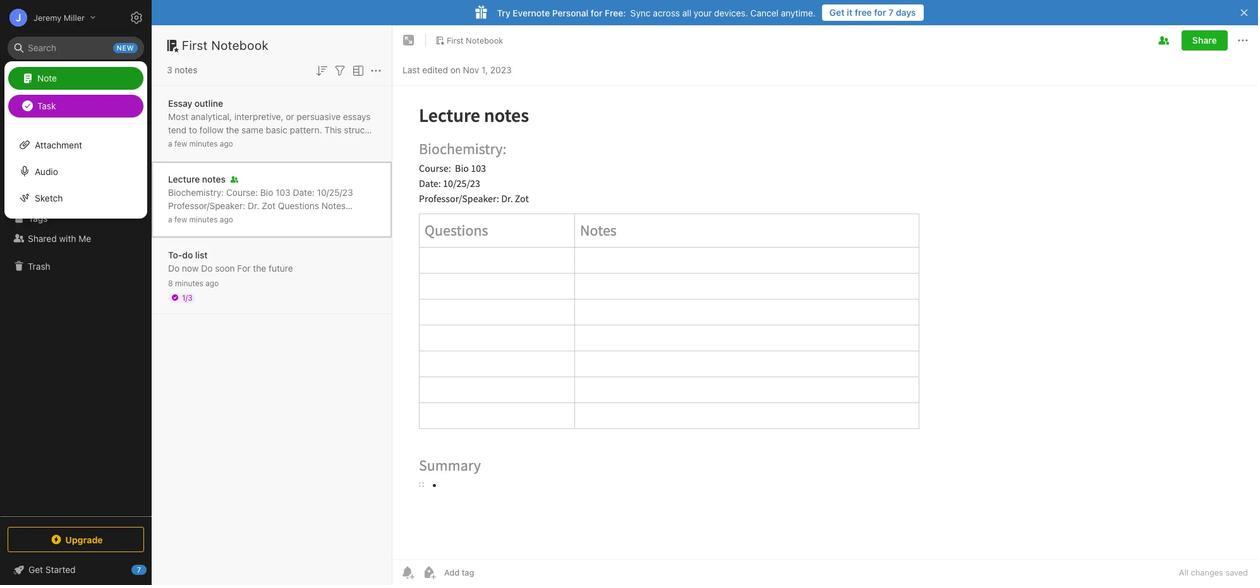 Task type: describe. For each thing, give the bounding box(es) containing it.
biochemistry:
[[168, 187, 224, 197]]

basic
[[266, 124, 287, 135]]

shared
[[28, 233, 57, 244]]

to-
[[168, 249, 182, 260]]

date:
[[293, 187, 315, 197]]

get for get started
[[28, 564, 43, 575]]

upgrade button
[[8, 527, 144, 552]]

ago for biochemistry: course: bio 103 date: 10/25/23 professor/speaker: dr. zot questions notes summary
[[220, 215, 233, 224]]

more actions image for more actions field within the "note window" element
[[1235, 33, 1251, 48]]

to-do list do now do soon for the future
[[168, 249, 293, 273]]

0 vertical spatial notes
[[28, 144, 52, 155]]

note button
[[8, 67, 143, 90]]

tree containing home
[[0, 99, 152, 516]]

notebooks link
[[0, 188, 151, 208]]

sketch button
[[4, 185, 147, 211]]

new
[[117, 44, 134, 52]]

Sort options field
[[314, 62, 329, 78]]

or
[[286, 111, 294, 122]]

interpretive,
[[234, 111, 283, 122]]

struc
[[344, 124, 369, 135]]

it
[[847, 7, 853, 18]]

1 vertical spatial more actions field
[[368, 62, 384, 78]]

Add tag field
[[443, 567, 538, 578]]

should
[[187, 137, 214, 148]]

more actions field inside "note window" element
[[1235, 30, 1251, 51]]

notes link
[[0, 140, 151, 160]]

2 vertical spatial ago
[[206, 278, 219, 288]]

note creation menu element
[[8, 64, 143, 120]]

2 do from the left
[[201, 263, 213, 273]]

Search text field
[[16, 37, 135, 59]]

last
[[403, 64, 420, 75]]

you
[[236, 137, 251, 148]]

get started
[[28, 564, 76, 575]]

Account field
[[0, 5, 95, 30]]

settings image
[[129, 10, 144, 25]]

notes inside biochemistry: course: bio 103 date: 10/25/23 professor/speaker: dr. zot questions notes summary
[[322, 200, 346, 211]]

note list element
[[152, 25, 392, 585]]

the inside most analytical, interpretive, or persuasive essays tend to follow the same basic pattern. this struc ture should help you formulate effective outlines for most ...
[[226, 124, 239, 135]]

evernote
[[513, 7, 550, 18]]

click to collapse image
[[147, 562, 156, 577]]

upgrade
[[65, 534, 103, 545]]

get for get it free for 7 days
[[830, 7, 845, 18]]

nov
[[463, 64, 479, 75]]

first inside first notebook button
[[447, 35, 464, 45]]

formulate
[[254, 137, 293, 148]]

questions
[[278, 200, 319, 211]]

minutes for biochemistry: course: bio 103 date: 10/25/23 professor/speaker: dr. zot questions notes summary
[[189, 215, 218, 224]]

the inside to-do list do now do soon for the future
[[253, 263, 266, 273]]

saved
[[1226, 567, 1248, 578]]

tags button
[[0, 208, 151, 228]]

for for free:
[[591, 7, 603, 18]]

started
[[45, 564, 76, 575]]

edited
[[422, 64, 448, 75]]

add tag image
[[422, 565, 437, 580]]

note
[[37, 72, 57, 83]]

personal
[[552, 7, 588, 18]]

Note Editor text field
[[392, 86, 1258, 559]]

outline
[[195, 98, 223, 108]]

free
[[855, 7, 872, 18]]

last edited on nov 1, 2023
[[403, 64, 512, 75]]

now
[[182, 263, 199, 273]]

dr.
[[248, 200, 259, 211]]

note window element
[[392, 25, 1258, 585]]

tasks button
[[0, 160, 151, 180]]

1/3
[[182, 293, 193, 302]]

get it free for 7 days button
[[822, 4, 924, 21]]

1 do from the left
[[168, 263, 180, 273]]

with
[[59, 233, 76, 244]]

for
[[237, 263, 251, 273]]

first notebook inside button
[[447, 35, 503, 45]]

new button
[[8, 66, 144, 89]]

View options field
[[348, 62, 366, 78]]

devices.
[[714, 7, 748, 18]]

few for biochemistry: course: bio 103 date: 10/25/23 professor/speaker: dr. zot questions notes summary
[[174, 215, 187, 224]]

home link
[[0, 99, 152, 119]]

7 inside button
[[889, 7, 894, 18]]

share
[[1192, 35, 1217, 45]]

most
[[182, 151, 202, 161]]

miller
[[64, 12, 85, 22]]

all
[[1179, 567, 1189, 578]]

minutes for most analytical, interpretive, or persuasive essays tend to follow the same basic pattern. this struc ture should help you formulate effective outlines for most ...
[[189, 139, 218, 148]]

tend
[[168, 124, 187, 135]]

lecture
[[168, 173, 200, 184]]

ture
[[168, 124, 369, 148]]

sketch
[[35, 192, 63, 203]]

first inside note list 'element'
[[182, 38, 208, 52]]

new search field
[[16, 37, 138, 59]]

jeremy
[[33, 12, 61, 22]]



Task type: vqa. For each thing, say whether or not it's contained in the screenshot.
for within button
yes



Task type: locate. For each thing, give the bounding box(es) containing it.
notes up "biochemistry:"
[[202, 173, 226, 184]]

1 horizontal spatial first
[[447, 35, 464, 45]]

2 horizontal spatial for
[[874, 7, 886, 18]]

soon
[[215, 263, 235, 273]]

tags
[[28, 213, 48, 223]]

0 horizontal spatial notebook
[[211, 38, 269, 52]]

add filters image
[[332, 63, 348, 78]]

days
[[896, 7, 916, 18]]

first
[[447, 35, 464, 45], [182, 38, 208, 52]]

most
[[168, 111, 188, 122]]

list
[[195, 249, 208, 260]]

for left free:
[[591, 7, 603, 18]]

me
[[79, 233, 91, 244]]

2023
[[490, 64, 512, 75]]

get left it
[[830, 7, 845, 18]]

across
[[653, 7, 680, 18]]

notebook inside note list 'element'
[[211, 38, 269, 52]]

do
[[168, 263, 180, 273], [201, 263, 213, 273]]

your
[[694, 7, 712, 18]]

1 vertical spatial a
[[168, 215, 172, 224]]

notes for 3 notes
[[175, 64, 197, 75]]

8
[[168, 278, 173, 288]]

3 notes
[[167, 64, 197, 75]]

3
[[167, 64, 172, 75]]

ago down "professor/speaker:" at the left top of the page
[[220, 215, 233, 224]]

ago for most analytical, interpretive, or persuasive essays tend to follow the same basic pattern. this struc ture should help you formulate effective outlines for most ...
[[220, 139, 233, 148]]

0 vertical spatial 7
[[889, 7, 894, 18]]

Add filters field
[[332, 62, 348, 78]]

1 few from the top
[[174, 139, 187, 148]]

first notebook button
[[431, 32, 508, 49]]

few down "professor/speaker:" at the left top of the page
[[174, 215, 187, 224]]

new
[[28, 72, 46, 83]]

more actions image for more actions field to the bottom
[[368, 63, 384, 78]]

a few minutes ago for biochemistry: course: bio 103 date: 10/25/23 professor/speaker: dr. zot questions notes summary
[[168, 215, 233, 224]]

get inside help and learning task checklist field
[[28, 564, 43, 575]]

8 minutes ago
[[168, 278, 219, 288]]

1 horizontal spatial the
[[253, 263, 266, 273]]

do down "list"
[[201, 263, 213, 273]]

more actions image
[[1235, 33, 1251, 48], [368, 63, 384, 78]]

first notebook up the nov
[[447, 35, 503, 45]]

a
[[168, 139, 172, 148], [168, 215, 172, 224]]

0 horizontal spatial 7
[[137, 566, 141, 574]]

0 vertical spatial more actions field
[[1235, 30, 1251, 51]]

2 a few minutes ago from the top
[[168, 215, 233, 224]]

notes
[[175, 64, 197, 75], [202, 173, 226, 184]]

0 horizontal spatial notes
[[28, 144, 52, 155]]

a few minutes ago for most analytical, interpretive, or persuasive essays tend to follow the same basic pattern. this struc ture should help you formulate effective outlines for most ...
[[168, 139, 233, 148]]

0 horizontal spatial first
[[182, 38, 208, 52]]

minutes
[[189, 139, 218, 148], [189, 215, 218, 224], [175, 278, 203, 288]]

get it free for 7 days
[[830, 7, 916, 18]]

1 vertical spatial more actions image
[[368, 63, 384, 78]]

0 vertical spatial get
[[830, 7, 845, 18]]

professor/speaker:
[[168, 200, 245, 211]]

essay outline
[[168, 98, 223, 108]]

get inside get it free for 7 days button
[[830, 7, 845, 18]]

attachment
[[35, 139, 82, 150]]

changes
[[1191, 567, 1223, 578]]

0 vertical spatial a few minutes ago
[[168, 139, 233, 148]]

for right the free
[[874, 7, 886, 18]]

1 horizontal spatial 7
[[889, 7, 894, 18]]

to
[[189, 124, 197, 135]]

all changes saved
[[1179, 567, 1248, 578]]

0 horizontal spatial first notebook
[[182, 38, 269, 52]]

on
[[450, 64, 461, 75]]

trash link
[[0, 256, 151, 276]]

expand note image
[[401, 33, 416, 48]]

2 a from the top
[[168, 215, 172, 224]]

1 vertical spatial 7
[[137, 566, 141, 574]]

1 vertical spatial notes
[[202, 173, 226, 184]]

0 horizontal spatial the
[[226, 124, 239, 135]]

a for biochemistry: course: bio 103 date: 10/25/23 professor/speaker: dr. zot questions notes summary
[[168, 215, 172, 224]]

7
[[889, 7, 894, 18], [137, 566, 141, 574]]

pattern.
[[290, 124, 322, 135]]

1 horizontal spatial for
[[591, 7, 603, 18]]

0 horizontal spatial for
[[168, 151, 179, 161]]

0 horizontal spatial more actions field
[[368, 62, 384, 78]]

0 horizontal spatial notes
[[175, 64, 197, 75]]

summary
[[168, 213, 207, 224]]

notes up tasks
[[28, 144, 52, 155]]

Help and Learning task checklist field
[[0, 560, 152, 580]]

essay
[[168, 98, 192, 108]]

add a reminder image
[[400, 565, 415, 580]]

1 horizontal spatial more actions image
[[1235, 33, 1251, 48]]

a down tend
[[168, 139, 172, 148]]

minutes up ...
[[189, 139, 218, 148]]

for inside most analytical, interpretive, or persuasive essays tend to follow the same basic pattern. this struc ture should help you formulate effective outlines for most ...
[[168, 151, 179, 161]]

try
[[497, 7, 510, 18]]

first notebook up the '3 notes'
[[182, 38, 269, 52]]

0 vertical spatial ago
[[220, 139, 233, 148]]

more actions field right the view options field
[[368, 62, 384, 78]]

a few minutes ago down "professor/speaker:" at the left top of the page
[[168, 215, 233, 224]]

expand notebooks image
[[3, 193, 13, 203]]

get left started
[[28, 564, 43, 575]]

first up the '3 notes'
[[182, 38, 208, 52]]

1 horizontal spatial more actions field
[[1235, 30, 1251, 51]]

a up to-
[[168, 215, 172, 224]]

more actions field right share button
[[1235, 30, 1251, 51]]

1 vertical spatial minutes
[[189, 215, 218, 224]]

notes for lecture notes
[[202, 173, 226, 184]]

1 a few minutes ago from the top
[[168, 139, 233, 148]]

1 horizontal spatial first notebook
[[447, 35, 503, 45]]

this
[[324, 124, 342, 135]]

1 horizontal spatial do
[[201, 263, 213, 273]]

few for most analytical, interpretive, or persuasive essays tend to follow the same basic pattern. this struc ture should help you formulate effective outlines for most ...
[[174, 139, 187, 148]]

lecture notes
[[168, 173, 226, 184]]

tree
[[0, 99, 152, 516]]

zot
[[262, 200, 276, 211]]

do
[[182, 249, 193, 260]]

0 horizontal spatial do
[[168, 263, 180, 273]]

1 a from the top
[[168, 139, 172, 148]]

103
[[276, 187, 291, 197]]

the right for
[[253, 263, 266, 273]]

1 horizontal spatial notes
[[322, 200, 346, 211]]

few
[[174, 139, 187, 148], [174, 215, 187, 224]]

0 vertical spatial a
[[168, 139, 172, 148]]

notebooks
[[28, 192, 73, 203]]

ago
[[220, 139, 233, 148], [220, 215, 233, 224], [206, 278, 219, 288]]

7 left days
[[889, 7, 894, 18]]

1 horizontal spatial notes
[[202, 173, 226, 184]]

1 vertical spatial notes
[[322, 200, 346, 211]]

1 horizontal spatial notebook
[[466, 35, 503, 45]]

persuasive
[[297, 111, 341, 122]]

2 few from the top
[[174, 215, 187, 224]]

10/25/23
[[317, 187, 353, 197]]

course: bio
[[226, 187, 273, 197]]

ago down "soon"
[[206, 278, 219, 288]]

tasks
[[28, 165, 51, 175]]

follow
[[199, 124, 224, 135]]

first notebook inside note list 'element'
[[182, 38, 269, 52]]

0 vertical spatial more actions image
[[1235, 33, 1251, 48]]

task
[[37, 100, 56, 111]]

audio button
[[4, 158, 147, 185]]

anytime.
[[781, 7, 816, 18]]

1 vertical spatial few
[[174, 215, 187, 224]]

1,
[[482, 64, 488, 75]]

minutes down "professor/speaker:" at the left top of the page
[[189, 215, 218, 224]]

0 vertical spatial the
[[226, 124, 239, 135]]

notes down 10/25/23
[[322, 200, 346, 211]]

outlines
[[333, 137, 365, 148]]

a few minutes ago up ...
[[168, 139, 233, 148]]

cancel
[[750, 7, 779, 18]]

task button
[[8, 95, 143, 118]]

ago left you
[[220, 139, 233, 148]]

0 vertical spatial notes
[[175, 64, 197, 75]]

sync
[[630, 7, 651, 18]]

more actions image right share button
[[1235, 33, 1251, 48]]

1 vertical spatial ago
[[220, 215, 233, 224]]

notebook inside button
[[466, 35, 503, 45]]

1 horizontal spatial get
[[830, 7, 845, 18]]

all
[[682, 7, 691, 18]]

biochemistry: course: bio 103 date: 10/25/23 professor/speaker: dr. zot questions notes summary
[[168, 187, 353, 224]]

7 left click to collapse "image"
[[137, 566, 141, 574]]

same
[[242, 124, 263, 135]]

for left most
[[168, 151, 179, 161]]

free:
[[605, 7, 626, 18]]

minutes up the 1/3
[[175, 278, 203, 288]]

0 horizontal spatial get
[[28, 564, 43, 575]]

essays
[[343, 111, 371, 122]]

share button
[[1182, 30, 1228, 51]]

effective
[[295, 137, 331, 148]]

1 vertical spatial get
[[28, 564, 43, 575]]

More actions field
[[1235, 30, 1251, 51], [368, 62, 384, 78]]

for for 7
[[874, 7, 886, 18]]

a for most analytical, interpretive, or persuasive essays tend to follow the same basic pattern. this struc ture should help you formulate effective outlines for most ...
[[168, 139, 172, 148]]

0 horizontal spatial more actions image
[[368, 63, 384, 78]]

more actions image right the view options field
[[368, 63, 384, 78]]

7 inside help and learning task checklist field
[[137, 566, 141, 574]]

notes right 3 on the left of the page
[[175, 64, 197, 75]]

do down to-
[[168, 263, 180, 273]]

jeremy miller
[[33, 12, 85, 22]]

trash
[[28, 261, 50, 271]]

few down tend
[[174, 139, 187, 148]]

help
[[216, 137, 234, 148]]

analytical,
[[191, 111, 232, 122]]

first notebook
[[447, 35, 503, 45], [182, 38, 269, 52]]

2 vertical spatial minutes
[[175, 278, 203, 288]]

0 vertical spatial minutes
[[189, 139, 218, 148]]

home
[[28, 104, 52, 115]]

attachment button
[[4, 131, 147, 158]]

1 vertical spatial a few minutes ago
[[168, 215, 233, 224]]

0 vertical spatial few
[[174, 139, 187, 148]]

the up the help
[[226, 124, 239, 135]]

try evernote personal for free: sync across all your devices. cancel anytime.
[[497, 7, 816, 18]]

...
[[205, 151, 212, 161]]

first up the on
[[447, 35, 464, 45]]

1 vertical spatial the
[[253, 263, 266, 273]]

for inside button
[[874, 7, 886, 18]]

most analytical, interpretive, or persuasive essays tend to follow the same basic pattern. this struc ture should help you formulate effective outlines for most ...
[[168, 111, 371, 161]]



